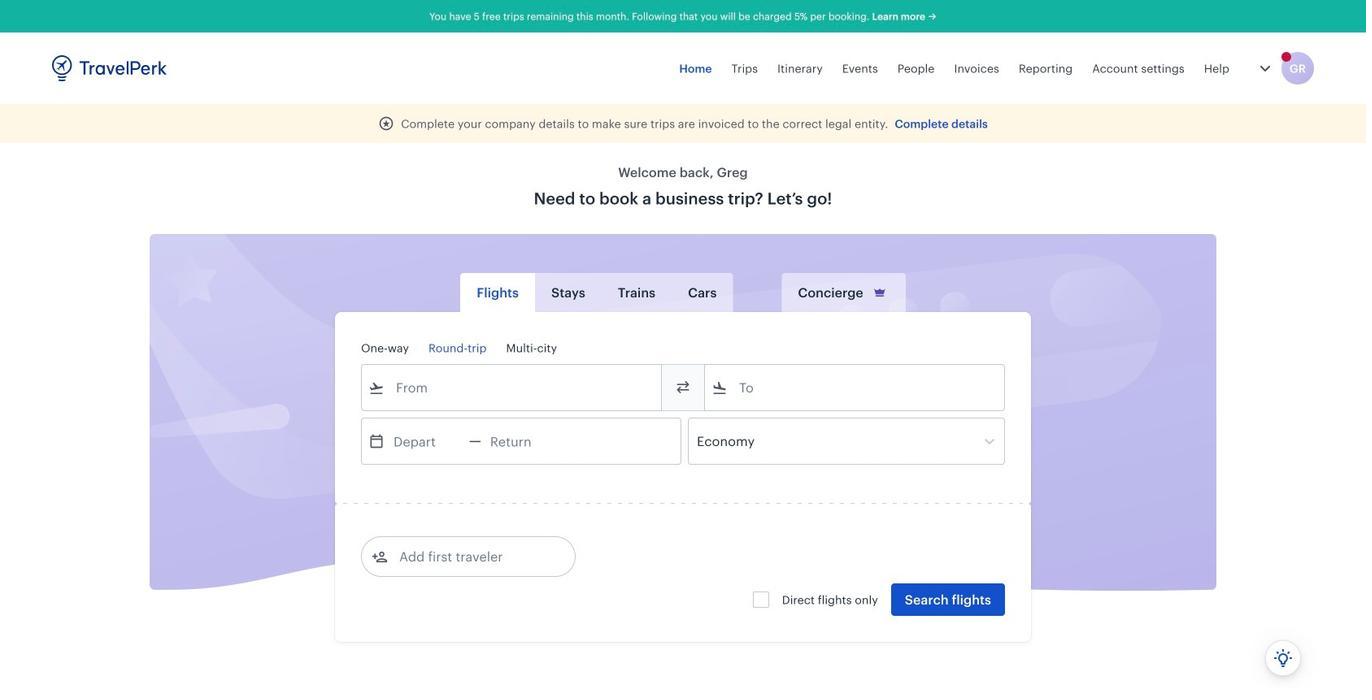 Task type: describe. For each thing, give the bounding box(es) containing it.
To search field
[[728, 375, 983, 401]]

From search field
[[385, 375, 640, 401]]

Depart text field
[[385, 419, 469, 464]]



Task type: vqa. For each thing, say whether or not it's contained in the screenshot.
Add traveler search box
no



Task type: locate. For each thing, give the bounding box(es) containing it.
Return text field
[[481, 419, 566, 464]]

Add first traveler search field
[[388, 544, 557, 570]]



